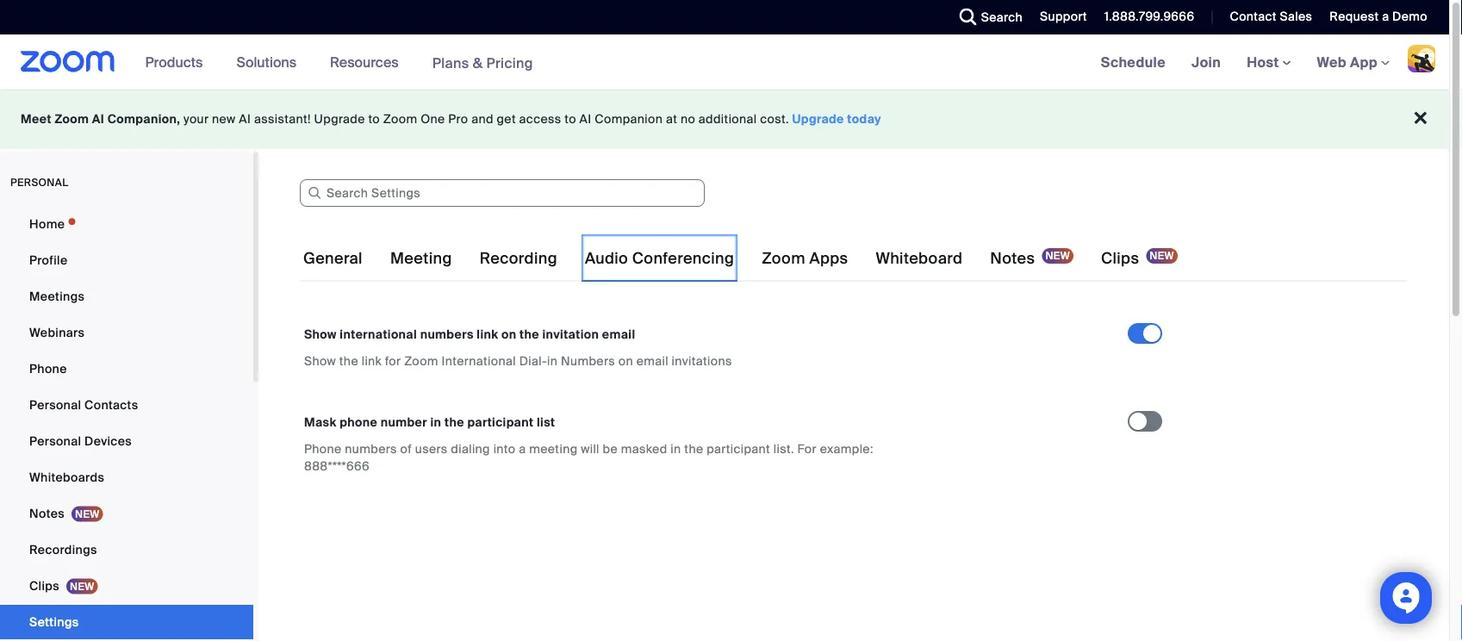 Task type: locate. For each thing, give the bounding box(es) containing it.
zoom
[[55, 111, 89, 127], [383, 111, 418, 127], [762, 249, 806, 269], [404, 353, 439, 369]]

numbers up international
[[420, 326, 474, 342]]

1 horizontal spatial clips
[[1102, 249, 1140, 269]]

solutions button
[[237, 34, 304, 90]]

2 to from the left
[[565, 111, 577, 127]]

0 vertical spatial show
[[304, 326, 337, 342]]

for
[[385, 353, 401, 369]]

for
[[798, 441, 817, 457]]

phone up 888****666
[[304, 441, 342, 457]]

Search Settings text field
[[300, 179, 705, 207]]

example:
[[820, 441, 874, 457]]

product information navigation
[[132, 34, 546, 91]]

1 vertical spatial numbers
[[345, 441, 397, 457]]

personal devices link
[[0, 424, 253, 459]]

1 vertical spatial link
[[362, 353, 382, 369]]

sales
[[1281, 9, 1313, 25]]

upgrade down product information navigation
[[314, 111, 365, 127]]

list.
[[774, 441, 795, 457]]

0 horizontal spatial upgrade
[[314, 111, 365, 127]]

ai right the new
[[239, 111, 251, 127]]

0 horizontal spatial numbers
[[345, 441, 397, 457]]

the inside 'phone numbers of users dialing into a meeting will be masked in the participant list. for example: 888****666'
[[685, 441, 704, 457]]

host button
[[1247, 53, 1292, 71]]

1 horizontal spatial on
[[619, 353, 633, 369]]

tabs of my account settings page tab list
[[300, 234, 1182, 283]]

the down international
[[339, 353, 359, 369]]

on
[[502, 326, 517, 342], [619, 353, 633, 369]]

no
[[681, 111, 696, 127]]

0 vertical spatial participant
[[468, 414, 534, 430]]

personal contacts
[[29, 397, 138, 413]]

1 horizontal spatial upgrade
[[793, 111, 845, 127]]

link up international
[[477, 326, 499, 342]]

1 to from the left
[[368, 111, 380, 127]]

2 personal from the top
[[29, 433, 81, 449]]

1 personal from the top
[[29, 397, 81, 413]]

888****666
[[304, 458, 370, 474]]

0 horizontal spatial a
[[519, 441, 526, 457]]

zoom left apps
[[762, 249, 806, 269]]

0 vertical spatial numbers
[[420, 326, 474, 342]]

to down resources dropdown button
[[368, 111, 380, 127]]

notes inside personal menu menu
[[29, 506, 65, 522]]

participant
[[468, 414, 534, 430], [707, 441, 771, 457]]

personal up whiteboards
[[29, 433, 81, 449]]

0 horizontal spatial clips
[[29, 578, 59, 594]]

of
[[400, 441, 412, 457]]

1 vertical spatial personal
[[29, 433, 81, 449]]

1 horizontal spatial numbers
[[420, 326, 474, 342]]

a right into
[[519, 441, 526, 457]]

1 ai from the left
[[92, 111, 104, 127]]

in up users
[[431, 414, 442, 430]]

1 vertical spatial a
[[519, 441, 526, 457]]

0 horizontal spatial participant
[[468, 414, 534, 430]]

upgrade
[[314, 111, 365, 127], [793, 111, 845, 127]]

0 vertical spatial on
[[502, 326, 517, 342]]

resources
[[330, 53, 399, 71]]

schedule
[[1101, 53, 1166, 71]]

show up mask
[[304, 353, 336, 369]]

demo
[[1393, 9, 1428, 25]]

a left demo
[[1383, 9, 1390, 25]]

ai left companion
[[580, 111, 592, 127]]

profile link
[[0, 243, 253, 278]]

to right access
[[565, 111, 577, 127]]

on up show the link for zoom international dial-in numbers on email invitations
[[502, 326, 517, 342]]

0 vertical spatial in
[[547, 353, 558, 369]]

contact sales link
[[1218, 0, 1317, 34], [1230, 9, 1313, 25]]

banner containing products
[[0, 34, 1450, 91]]

audio
[[585, 249, 629, 269]]

1 vertical spatial on
[[619, 353, 633, 369]]

profile picture image
[[1409, 45, 1436, 72]]

the up dialing
[[445, 414, 464, 430]]

ai left companion,
[[92, 111, 104, 127]]

resources button
[[330, 34, 407, 90]]

email up numbers
[[602, 326, 636, 342]]

1 vertical spatial notes
[[29, 506, 65, 522]]

1 show from the top
[[304, 326, 337, 342]]

notes
[[991, 249, 1036, 269], [29, 506, 65, 522]]

profile
[[29, 252, 68, 268]]

app
[[1351, 53, 1378, 71]]

1 horizontal spatial ai
[[239, 111, 251, 127]]

in inside 'phone numbers of users dialing into a meeting will be masked in the participant list. for example: 888****666'
[[671, 441, 681, 457]]

upgrade right cost.
[[793, 111, 845, 127]]

participant up into
[[468, 414, 534, 430]]

1 horizontal spatial in
[[547, 353, 558, 369]]

webinars link
[[0, 315, 253, 350]]

0 vertical spatial notes
[[991, 249, 1036, 269]]

the
[[520, 326, 540, 342], [339, 353, 359, 369], [445, 414, 464, 430], [685, 441, 704, 457]]

meetings navigation
[[1088, 34, 1450, 91]]

1.888.799.9666 button
[[1092, 0, 1199, 34], [1105, 9, 1195, 25]]

request
[[1330, 9, 1380, 25]]

0 horizontal spatial email
[[602, 326, 636, 342]]

0 vertical spatial phone
[[29, 361, 67, 377]]

the right masked
[[685, 441, 704, 457]]

a
[[1383, 9, 1390, 25], [519, 441, 526, 457]]

meeting
[[390, 249, 452, 269]]

1 horizontal spatial notes
[[991, 249, 1036, 269]]

in right masked
[[671, 441, 681, 457]]

2 vertical spatial in
[[671, 441, 681, 457]]

1 horizontal spatial a
[[1383, 9, 1390, 25]]

2 show from the top
[[304, 353, 336, 369]]

0 vertical spatial clips
[[1102, 249, 1140, 269]]

support link
[[1028, 0, 1092, 34], [1040, 9, 1088, 25]]

pro
[[449, 111, 468, 127]]

personal devices
[[29, 433, 132, 449]]

0 vertical spatial email
[[602, 326, 636, 342]]

phone for phone
[[29, 361, 67, 377]]

in down invitation
[[547, 353, 558, 369]]

phone inside 'phone numbers of users dialing into a meeting will be masked in the participant list. for example: 888****666'
[[304, 441, 342, 457]]

the up dial-
[[520, 326, 540, 342]]

0 horizontal spatial ai
[[92, 111, 104, 127]]

1 horizontal spatial link
[[477, 326, 499, 342]]

clips
[[1102, 249, 1140, 269], [29, 578, 59, 594]]

0 horizontal spatial notes
[[29, 506, 65, 522]]

link
[[477, 326, 499, 342], [362, 353, 382, 369]]

1 vertical spatial participant
[[707, 441, 771, 457]]

1 horizontal spatial to
[[565, 111, 577, 127]]

0 horizontal spatial to
[[368, 111, 380, 127]]

0 vertical spatial personal
[[29, 397, 81, 413]]

audio conferencing
[[585, 249, 735, 269]]

show the link for zoom international dial-in numbers on email invitations
[[304, 353, 732, 369]]

mask
[[304, 414, 337, 430]]

will
[[581, 441, 600, 457]]

participant left list.
[[707, 441, 771, 457]]

notes link
[[0, 497, 253, 531]]

1 vertical spatial clips
[[29, 578, 59, 594]]

2 horizontal spatial ai
[[580, 111, 592, 127]]

webinars
[[29, 325, 85, 340]]

meet zoom ai companion, your new ai assistant! upgrade to zoom one pro and get access to ai companion at no additional cost. upgrade today
[[21, 111, 882, 127]]

2 upgrade from the left
[[793, 111, 845, 127]]

plans
[[432, 54, 469, 72]]

0 horizontal spatial phone
[[29, 361, 67, 377]]

phone down webinars
[[29, 361, 67, 377]]

international
[[340, 326, 417, 342]]

clips link
[[0, 569, 253, 603]]

personal up personal devices at the left of page
[[29, 397, 81, 413]]

show
[[304, 326, 337, 342], [304, 353, 336, 369]]

plans & pricing
[[432, 54, 533, 72]]

1 vertical spatial show
[[304, 353, 336, 369]]

0 horizontal spatial link
[[362, 353, 382, 369]]

link left for
[[362, 353, 382, 369]]

phone
[[29, 361, 67, 377], [304, 441, 342, 457]]

personal menu menu
[[0, 207, 253, 641]]

1 vertical spatial phone
[[304, 441, 342, 457]]

email left invitations
[[637, 353, 669, 369]]

show left international
[[304, 326, 337, 342]]

and
[[472, 111, 494, 127]]

products button
[[145, 34, 211, 90]]

zoom left one
[[383, 111, 418, 127]]

banner
[[0, 34, 1450, 91]]

0 vertical spatial a
[[1383, 9, 1390, 25]]

zoom logo image
[[21, 51, 115, 72]]

notes inside tabs of my account settings page tab list
[[991, 249, 1036, 269]]

1 horizontal spatial phone
[[304, 441, 342, 457]]

on right numbers
[[619, 353, 633, 369]]

1 horizontal spatial participant
[[707, 441, 771, 457]]

2 horizontal spatial in
[[671, 441, 681, 457]]

personal for personal contacts
[[29, 397, 81, 413]]

phone inside personal menu menu
[[29, 361, 67, 377]]

a inside 'phone numbers of users dialing into a meeting will be masked in the participant list. for example: 888****666'
[[519, 441, 526, 457]]

1 vertical spatial email
[[637, 353, 669, 369]]

to
[[368, 111, 380, 127], [565, 111, 577, 127]]

1 vertical spatial in
[[431, 414, 442, 430]]

numbers down 'phone'
[[345, 441, 397, 457]]



Task type: vqa. For each thing, say whether or not it's contained in the screenshot.
the top Show
yes



Task type: describe. For each thing, give the bounding box(es) containing it.
&
[[473, 54, 483, 72]]

support
[[1040, 9, 1088, 25]]

zoom right meet
[[55, 111, 89, 127]]

meeting
[[529, 441, 578, 457]]

search button
[[947, 0, 1028, 34]]

get
[[497, 111, 516, 127]]

contact sales
[[1230, 9, 1313, 25]]

general
[[303, 249, 363, 269]]

3 ai from the left
[[580, 111, 592, 127]]

apps
[[810, 249, 849, 269]]

phone
[[340, 414, 378, 430]]

one
[[421, 111, 445, 127]]

1 upgrade from the left
[[314, 111, 365, 127]]

list
[[537, 414, 556, 430]]

participant inside 'phone numbers of users dialing into a meeting will be masked in the participant list. for example: 888****666'
[[707, 441, 771, 457]]

schedule link
[[1088, 34, 1179, 90]]

international
[[442, 353, 516, 369]]

join link
[[1179, 34, 1235, 90]]

search
[[982, 9, 1023, 25]]

show international numbers link on the invitation email
[[304, 326, 636, 342]]

into
[[494, 441, 516, 457]]

number
[[381, 414, 428, 430]]

solutions
[[237, 53, 297, 71]]

be
[[603, 441, 618, 457]]

meet zoom ai companion, footer
[[0, 90, 1450, 149]]

access
[[519, 111, 562, 127]]

zoom inside tabs of my account settings page tab list
[[762, 249, 806, 269]]

recordings
[[29, 542, 97, 558]]

0 vertical spatial link
[[477, 326, 499, 342]]

pricing
[[487, 54, 533, 72]]

recording
[[480, 249, 558, 269]]

host
[[1247, 53, 1283, 71]]

dial-
[[519, 353, 547, 369]]

join
[[1192, 53, 1222, 71]]

at
[[666, 111, 678, 127]]

contacts
[[85, 397, 138, 413]]

additional
[[699, 111, 757, 127]]

contact
[[1230, 9, 1277, 25]]

1.888.799.9666
[[1105, 9, 1195, 25]]

meet
[[21, 111, 52, 127]]

assistant!
[[254, 111, 311, 127]]

numbers inside 'phone numbers of users dialing into a meeting will be masked in the participant list. for example: 888****666'
[[345, 441, 397, 457]]

dialing
[[451, 441, 490, 457]]

conferencing
[[633, 249, 735, 269]]

invitations
[[672, 353, 732, 369]]

upgrade today link
[[793, 111, 882, 127]]

meetings link
[[0, 279, 253, 314]]

home link
[[0, 207, 253, 241]]

companion
[[595, 111, 663, 127]]

recordings link
[[0, 533, 253, 567]]

today
[[848, 111, 882, 127]]

phone numbers of users dialing into a meeting will be masked in the participant list. for example: 888****666
[[304, 441, 874, 474]]

meetings
[[29, 288, 85, 304]]

clips inside tabs of my account settings page tab list
[[1102, 249, 1140, 269]]

new
[[212, 111, 236, 127]]

personal
[[10, 176, 69, 189]]

show for show international numbers link on the invitation email
[[304, 326, 337, 342]]

zoom apps
[[762, 249, 849, 269]]

devices
[[85, 433, 132, 449]]

your
[[184, 111, 209, 127]]

settings
[[29, 614, 79, 630]]

0 horizontal spatial in
[[431, 414, 442, 430]]

numbers
[[561, 353, 615, 369]]

home
[[29, 216, 65, 232]]

clips inside personal menu menu
[[29, 578, 59, 594]]

users
[[415, 441, 448, 457]]

invitation
[[543, 326, 599, 342]]

zoom right for
[[404, 353, 439, 369]]

companion,
[[107, 111, 180, 127]]

phone for phone numbers of users dialing into a meeting will be masked in the participant list. for example: 888****666
[[304, 441, 342, 457]]

whiteboard
[[876, 249, 963, 269]]

mask phone number in the participant list
[[304, 414, 556, 430]]

web app button
[[1318, 53, 1390, 71]]

1 horizontal spatial email
[[637, 353, 669, 369]]

0 horizontal spatial on
[[502, 326, 517, 342]]

cost.
[[761, 111, 789, 127]]

phone link
[[0, 352, 253, 386]]

web app
[[1318, 53, 1378, 71]]

request a demo
[[1330, 9, 1428, 25]]

web
[[1318, 53, 1347, 71]]

products
[[145, 53, 203, 71]]

2 ai from the left
[[239, 111, 251, 127]]

show for show the link for zoom international dial-in numbers on email invitations
[[304, 353, 336, 369]]

whiteboards
[[29, 469, 104, 485]]

whiteboards link
[[0, 460, 253, 495]]

personal for personal devices
[[29, 433, 81, 449]]



